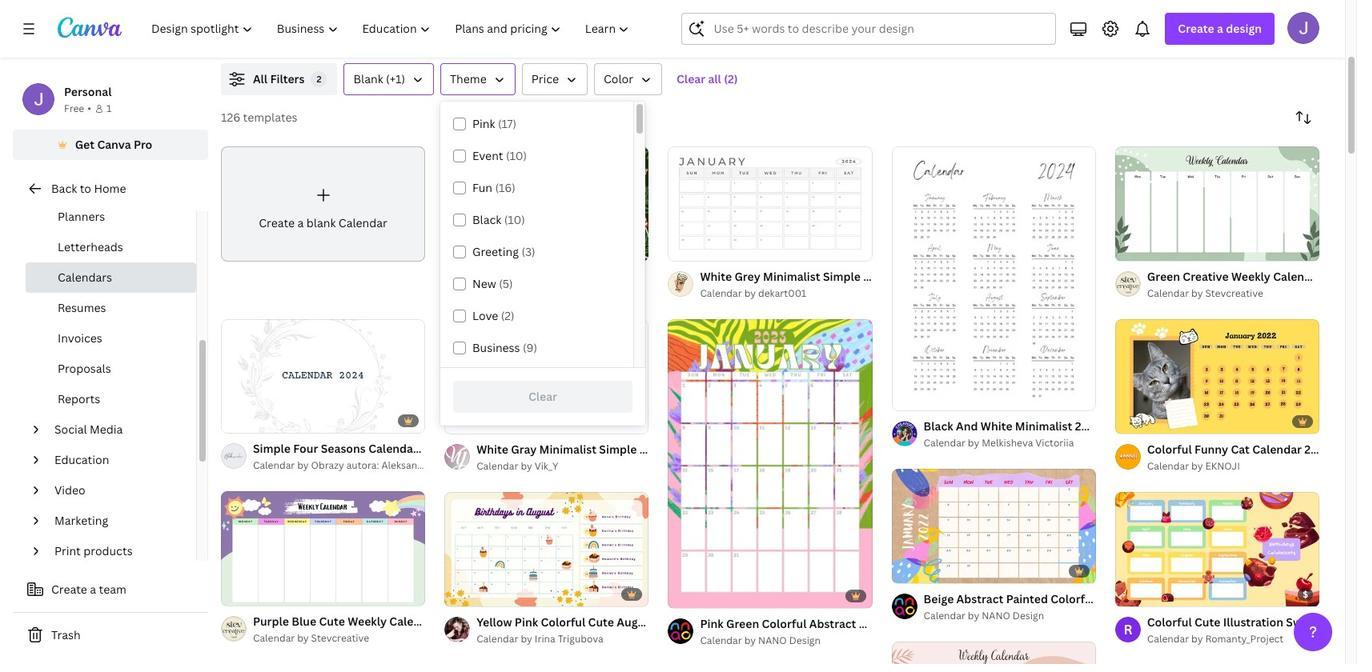 Task type: describe. For each thing, give the bounding box(es) containing it.
get canva pro
[[75, 137, 152, 152]]

create for create a design
[[1178, 21, 1215, 36]]

12 for calendar
[[697, 242, 707, 254]]

obrazy
[[311, 459, 344, 473]]

stevcreative inside purple blue cute weekly calendar calendar by stevcreative
[[311, 632, 369, 646]]

create a design
[[1178, 21, 1262, 36]]

colorful inside colorful funny cat calendar 2022 note calendar by eknoji
[[1147, 442, 1192, 457]]

a for design
[[1217, 21, 1224, 36]]

nano inside pink green colorful abstract flowers 2023 monthly planner calendar by nano design
[[758, 634, 787, 648]]

monthly inside white grey minimalist simple 2024 monthly calendar calendar by dekart001
[[893, 269, 939, 284]]

print products
[[54, 544, 133, 559]]

1 horizontal spatial nano
[[982, 610, 1011, 623]]

romanty_project element
[[1115, 617, 1141, 643]]

of for simple four seasons calendar 2024
[[239, 414, 248, 426]]

by inside "yellow pink colorful cute august 2023 birthday calendar calendar by irina trigubova"
[[521, 632, 532, 646]]

new (5)
[[473, 276, 513, 292]]

marketing
[[54, 513, 108, 529]]

colorful funny cat calendar 2022 note link
[[1147, 441, 1357, 459]]

filters
[[270, 71, 305, 86]]

calendar by stevcreative link for cute
[[253, 631, 425, 647]]

a for blank
[[298, 215, 304, 230]]

grey
[[735, 269, 761, 284]]

12 for planner
[[697, 589, 707, 601]]

personal
[[64, 84, 112, 99]]

colorful cute illustration sweet candy  calendar by romanty_project
[[1147, 615, 1357, 646]]

free •
[[64, 102, 91, 115]]

minimalist for white gray minimalist simple 2024 calendar
[[539, 442, 597, 457]]

1 vertical spatial (2)
[[501, 308, 515, 324]]

2022
[[1305, 442, 1331, 457]]

white gray minimalist simple 2024 calendar calendar by vik_y
[[477, 442, 719, 473]]

by inside colorful cute illustration sweet candy  calendar by romanty_project
[[1192, 632, 1203, 646]]

autora:
[[347, 459, 379, 473]]

green creative weekly calendar calendar by stevcreative
[[1147, 269, 1323, 300]]

calendar by eknoji link
[[1147, 459, 1320, 475]]

all
[[253, 71, 268, 86]]

calendar by irina trigubova link
[[477, 632, 649, 648]]

calendar by dekart001 link
[[700, 286, 873, 302]]

red green festive illustrated holiday candy december 2023 monthly calendar image
[[445, 146, 649, 261]]

black (10)
[[473, 212, 525, 227]]

design
[[1226, 21, 1262, 36]]

create a blank calendar link
[[221, 147, 425, 262]]

by inside white grey minimalist simple 2024 monthly calendar calendar by dekart001
[[745, 287, 756, 300]]

12 for by
[[1144, 415, 1154, 427]]

pro
[[134, 137, 152, 152]]

back to home link
[[13, 173, 208, 205]]

dekart001
[[758, 287, 807, 300]]

resumes link
[[26, 293, 196, 324]]

get
[[75, 137, 95, 152]]

colorful inside pink green colorful abstract flowers 2023 monthly planner calendar by nano design
[[762, 617, 807, 632]]

1 of 12 link for colorful
[[668, 319, 873, 609]]

theme
[[450, 71, 487, 86]]

fun (16)
[[473, 180, 516, 195]]

sozzo
[[435, 459, 462, 473]]

business
[[473, 340, 520, 356]]

social media link
[[48, 415, 187, 445]]

creative
[[1183, 269, 1229, 284]]

calendars
[[58, 270, 112, 285]]

weekly inside purple blue cute weekly calendar calendar by stevcreative
[[348, 615, 387, 630]]

free
[[64, 102, 84, 115]]

calendar by obrazy autora: aleksandra sozzo link
[[253, 458, 462, 474]]

blank (+1) button
[[344, 63, 434, 95]]

a for team
[[90, 582, 96, 597]]

of for white grey minimalist simple 2024 monthly calendar
[[686, 242, 695, 254]]

beige abstract painted colorful paper torn collage 2022 calendar image
[[892, 469, 1096, 584]]

(17)
[[498, 116, 517, 131]]

theme button
[[440, 63, 516, 95]]

(2) inside button
[[724, 71, 738, 86]]

clear button
[[453, 381, 633, 413]]

colorful funny cat calendar 2022 note calendar image
[[1115, 319, 1320, 434]]

invoices link
[[26, 324, 196, 354]]

resumes
[[58, 300, 106, 316]]

by inside the simple four seasons calendar 2024 calendar by obrazy autora: aleksandra sozzo
[[297, 459, 309, 473]]

1 of 13
[[232, 414, 260, 426]]

four
[[293, 442, 318, 457]]

cute inside purple blue cute weekly calendar calendar by stevcreative
[[319, 615, 345, 630]]

trash link
[[13, 620, 208, 652]]

2023 for flowers
[[904, 617, 931, 632]]

1 of 12 for by
[[1127, 415, 1154, 427]]

2023 for august
[[658, 615, 684, 630]]

abstract
[[809, 617, 856, 632]]

fun
[[473, 180, 493, 195]]

luckpicture
[[535, 287, 590, 300]]

(10) for black (10)
[[504, 212, 525, 227]]

get canva pro button
[[13, 130, 208, 160]]

greeting (3)
[[473, 244, 536, 259]]

blank (+1)
[[354, 71, 405, 86]]

romanty_project
[[1206, 632, 1284, 646]]

cute inside colorful cute illustration sweet candy  calendar by romanty_project
[[1195, 615, 1221, 630]]

create a blank calendar element
[[221, 147, 425, 262]]

minimalist inside 'black and white minimalist 2024 calendar calendar by melkisheva victoriia'
[[1015, 419, 1073, 434]]

white for white gray minimalist simple 2024 calendar
[[477, 442, 508, 457]]

(9)
[[523, 340, 537, 356]]

simple for white grey minimalist simple 2024 monthly calendar
[[823, 269, 861, 284]]

by inside calendar by luckpicture link
[[521, 287, 532, 300]]

minimalist for white grey minimalist simple 2024 monthly calendar
[[763, 269, 821, 284]]

blank
[[354, 71, 383, 86]]

eknoji
[[1206, 460, 1240, 473]]

1 of 12 link for minimalist
[[668, 146, 873, 261]]

victoriia
[[1036, 437, 1074, 450]]

aleksandra
[[382, 459, 433, 473]]

(16)
[[495, 180, 516, 195]]

black and white minimalist 2024 calendar calendar by melkisheva victoriia
[[924, 419, 1154, 450]]

black for black and white minimalist 2024 calendar calendar by melkisheva victoriia
[[924, 419, 954, 434]]

clear all (2) button
[[669, 63, 746, 95]]

126 templates
[[221, 110, 298, 125]]

pink green colorful abstract flowers 2023 monthly planner calendar by nano design
[[700, 617, 1025, 648]]

vik_y
[[535, 460, 559, 473]]

education link
[[48, 445, 187, 476]]

2024 for black and white minimalist 2024 calendar
[[1075, 419, 1102, 434]]

(10) for event (10)
[[506, 148, 527, 163]]

illustration
[[1223, 615, 1284, 630]]

by inside purple blue cute weekly calendar calendar by stevcreative
[[297, 632, 309, 646]]

media
[[90, 422, 123, 437]]

white for white grey minimalist simple 2024 monthly calendar
[[700, 269, 732, 284]]

education
[[54, 452, 109, 468]]

calendar by nano design link for white
[[924, 609, 1096, 625]]

proposals
[[58, 361, 111, 376]]

calendar by romanty_project link
[[1147, 632, 1320, 648]]

calendar templates image
[[978, 0, 1320, 44]]

pink inside "yellow pink colorful cute august 2023 birthday calendar calendar by irina trigubova"
[[515, 615, 538, 630]]

•
[[87, 102, 91, 115]]

(+1)
[[386, 71, 405, 86]]

of for colorful funny cat calendar 2022 note
[[1133, 415, 1142, 427]]

1 for simple four seasons calendar 2024
[[232, 414, 237, 426]]

yellow pink colorful cute august 2023 birthday calendar calendar by irina trigubova
[[477, 615, 787, 646]]

love (2)
[[473, 308, 515, 324]]

r link
[[1115, 617, 1141, 643]]

clear for clear all (2)
[[677, 71, 706, 86]]

all filters
[[253, 71, 305, 86]]

stevcreative inside green creative weekly calendar calendar by stevcreative
[[1206, 287, 1264, 300]]

1 horizontal spatial design
[[1013, 610, 1044, 623]]



Task type: locate. For each thing, give the bounding box(es) containing it.
2024 for white gray minimalist simple 2024 calendar
[[640, 442, 667, 457]]

(10) down (16)
[[504, 212, 525, 227]]

1 vertical spatial green
[[726, 617, 759, 632]]

(10) right event
[[506, 148, 527, 163]]

reports
[[58, 392, 100, 407]]

1 horizontal spatial white
[[700, 269, 732, 284]]

1 of 12 link for cat
[[1115, 319, 1320, 434]]

2023
[[658, 615, 684, 630], [904, 617, 931, 632]]

black for black (10)
[[473, 212, 502, 227]]

top level navigation element
[[141, 13, 643, 45]]

simple four seasons calendar 2024 link
[[253, 441, 448, 458]]

black
[[473, 212, 502, 227], [924, 419, 954, 434]]

august
[[617, 615, 655, 630]]

3 cute from the left
[[1195, 615, 1221, 630]]

romanty_project image
[[1115, 617, 1141, 643]]

and
[[956, 419, 978, 434]]

1 cute from the left
[[319, 615, 345, 630]]

simple inside the simple four seasons calendar 2024 calendar by obrazy autora: aleksandra sozzo
[[253, 442, 291, 457]]

1 vertical spatial calendar by nano design link
[[700, 633, 873, 649]]

2024 for white grey minimalist simple 2024 monthly calendar
[[864, 269, 890, 284]]

0 vertical spatial stevcreative
[[1206, 287, 1264, 300]]

1 vertical spatial monthly
[[934, 617, 979, 632]]

white
[[700, 269, 732, 284], [981, 419, 1013, 434], [477, 442, 508, 457]]

letterheads
[[58, 239, 123, 255]]

2 horizontal spatial a
[[1217, 21, 1224, 36]]

purple blue cute weekly calendar link
[[253, 614, 439, 631]]

1 of 12 link
[[668, 146, 873, 261], [1115, 319, 1320, 434], [668, 319, 873, 609], [892, 469, 1096, 584]]

0 horizontal spatial white
[[477, 442, 508, 457]]

new
[[473, 276, 496, 292]]

1 horizontal spatial calendar by stevcreative link
[[1147, 286, 1320, 302]]

create a team
[[51, 582, 126, 597]]

0 vertical spatial (2)
[[724, 71, 738, 86]]

business (9)
[[473, 340, 537, 356]]

weekly right 'blue'
[[348, 615, 387, 630]]

clear all (2)
[[677, 71, 738, 86]]

create left 'design'
[[1178, 21, 1215, 36]]

(2) right all
[[724, 71, 738, 86]]

1 for white grey minimalist simple 2024 monthly calendar
[[679, 242, 684, 254]]

calendar by melkisheva victoriia link
[[924, 436, 1096, 452]]

2023 inside "yellow pink colorful cute august 2023 birthday calendar calendar by irina trigubova"
[[658, 615, 684, 630]]

design inside pink green colorful abstract flowers 2023 monthly planner calendar by nano design
[[789, 634, 821, 648]]

cute right 'blue'
[[319, 615, 345, 630]]

white left the grey
[[700, 269, 732, 284]]

stevcreative down the green creative weekly calendar "link"
[[1206, 287, 1264, 300]]

1 of 13 link
[[221, 319, 425, 434]]

create a design button
[[1166, 13, 1275, 45]]

2024 inside white grey minimalist simple 2024 monthly calendar calendar by dekart001
[[864, 269, 890, 284]]

0 vertical spatial black
[[473, 212, 502, 227]]

colorful cute illustration sweet candy birthday calendar image
[[1115, 492, 1320, 607]]

0 vertical spatial create
[[1178, 21, 1215, 36]]

white inside white grey minimalist simple 2024 monthly calendar calendar by dekart001
[[700, 269, 732, 284]]

(5)
[[499, 276, 513, 292]]

white inside 'black and white minimalist 2024 calendar calendar by melkisheva victoriia'
[[981, 419, 1013, 434]]

1 vertical spatial black
[[924, 419, 954, 434]]

1 vertical spatial create
[[259, 215, 295, 230]]

templates
[[243, 110, 298, 125]]

simple four seasons calendar 2024 image
[[221, 319, 425, 434]]

0 horizontal spatial green
[[726, 617, 759, 632]]

0 vertical spatial weekly
[[1232, 269, 1271, 284]]

2024
[[864, 269, 890, 284], [1075, 419, 1102, 434], [421, 442, 448, 457], [640, 442, 667, 457]]

love
[[473, 308, 498, 324]]

clear
[[677, 71, 706, 86], [529, 389, 557, 404]]

create left 'blank'
[[259, 215, 295, 230]]

0 horizontal spatial calendar by stevcreative link
[[253, 631, 425, 647]]

1 horizontal spatial weekly
[[1232, 269, 1271, 284]]

1 horizontal spatial 2023
[[904, 617, 931, 632]]

0 vertical spatial design
[[1013, 610, 1044, 623]]

2023 inside pink green colorful abstract flowers 2023 monthly planner calendar by nano design
[[904, 617, 931, 632]]

white inside white gray minimalist simple 2024 calendar calendar by vik_y
[[477, 442, 508, 457]]

2 horizontal spatial create
[[1178, 21, 1215, 36]]

1 horizontal spatial a
[[298, 215, 304, 230]]

None search field
[[682, 13, 1057, 45]]

1 vertical spatial a
[[298, 215, 304, 230]]

1 horizontal spatial pink
[[515, 615, 538, 630]]

video
[[54, 483, 85, 498]]

planner
[[982, 617, 1025, 632]]

1 vertical spatial minimalist
[[1015, 419, 1073, 434]]

minimalist inside white grey minimalist simple 2024 monthly calendar calendar by dekart001
[[763, 269, 821, 284]]

weekly inside green creative weekly calendar calendar by stevcreative
[[1232, 269, 1271, 284]]

calendar by luckpicture
[[477, 287, 590, 300]]

jacob simon image
[[1288, 12, 1320, 44]]

event (10)
[[473, 148, 527, 163]]

0 vertical spatial green
[[1147, 269, 1180, 284]]

a left team
[[90, 582, 96, 597]]

green inside pink green colorful abstract flowers 2023 monthly planner calendar by nano design
[[726, 617, 759, 632]]

green creative weekly calendar image
[[1115, 146, 1320, 261]]

$
[[1303, 588, 1309, 600]]

greeting
[[473, 244, 519, 259]]

0 horizontal spatial cute
[[319, 615, 345, 630]]

calendar by stevcreative link down 'blue'
[[253, 631, 425, 647]]

2 vertical spatial minimalist
[[539, 442, 597, 457]]

by inside colorful funny cat calendar 2022 note calendar by eknoji
[[1192, 460, 1203, 473]]

1 horizontal spatial black
[[924, 419, 954, 434]]

colorful inside colorful cute illustration sweet candy  calendar by romanty_project
[[1147, 615, 1192, 630]]

1 vertical spatial nano
[[758, 634, 787, 648]]

2023 right "flowers"
[[904, 617, 931, 632]]

calendar by stevcreative link down creative
[[1147, 286, 1320, 302]]

0 vertical spatial clear
[[677, 71, 706, 86]]

2 horizontal spatial cute
[[1195, 615, 1221, 630]]

Sort by button
[[1288, 102, 1320, 134]]

birthday
[[687, 615, 734, 630]]

design down abstract
[[789, 634, 821, 648]]

0 vertical spatial calendar by stevcreative link
[[1147, 286, 1320, 302]]

black and white minimalist 2024 calendar image
[[892, 147, 1096, 411]]

colorful inside "yellow pink colorful cute august 2023 birthday calendar calendar by irina trigubova"
[[541, 615, 586, 630]]

monthly inside pink green colorful abstract flowers 2023 monthly planner calendar by nano design
[[934, 617, 979, 632]]

2024 inside 'black and white minimalist 2024 calendar calendar by melkisheva victoriia'
[[1075, 419, 1102, 434]]

white left the gray
[[477, 442, 508, 457]]

yellow
[[477, 615, 512, 630]]

1 horizontal spatial green
[[1147, 269, 1180, 284]]

blank
[[307, 215, 336, 230]]

0 vertical spatial a
[[1217, 21, 1224, 36]]

1
[[106, 102, 112, 115], [679, 242, 684, 254], [232, 414, 237, 426], [1127, 415, 1131, 427], [903, 565, 908, 577], [679, 589, 684, 601]]

white up melkisheva
[[981, 419, 1013, 434]]

calendar by nano design link for minimalist
[[700, 633, 873, 649]]

create a blank calendar
[[259, 215, 388, 230]]

0 horizontal spatial a
[[90, 582, 96, 597]]

cute up calendar by romanty_project link
[[1195, 615, 1221, 630]]

yellow pink colorful cute august 2023 birthday calendar image
[[445, 492, 649, 607]]

trigubova
[[558, 632, 604, 646]]

create for create a team
[[51, 582, 87, 597]]

create inside button
[[51, 582, 87, 597]]

2 vertical spatial white
[[477, 442, 508, 457]]

by inside 'black and white minimalist 2024 calendar calendar by melkisheva victoriia'
[[968, 437, 980, 450]]

(2) right love
[[501, 308, 515, 324]]

2 vertical spatial a
[[90, 582, 96, 597]]

calendar inside colorful cute illustration sweet candy  calendar by romanty_project
[[1147, 632, 1189, 646]]

candy
[[1323, 615, 1357, 630]]

color button
[[594, 63, 662, 95]]

pink inside pink green colorful abstract flowers 2023 monthly planner calendar by nano design
[[700, 617, 724, 632]]

irina
[[535, 632, 556, 646]]

marketing link
[[48, 506, 187, 537]]

design up the pink feminine weekly calendar image
[[1013, 610, 1044, 623]]

1 for pink green colorful abstract flowers 2023 monthly planner
[[679, 589, 684, 601]]

simple
[[823, 269, 861, 284], [253, 442, 291, 457], [599, 442, 637, 457]]

minimalist inside white gray minimalist simple 2024 calendar calendar by vik_y
[[539, 442, 597, 457]]

social
[[54, 422, 87, 437]]

pink feminine weekly calendar image
[[892, 642, 1096, 665]]

melkisheva
[[982, 437, 1033, 450]]

colorful up calendar by irina trigubova link
[[541, 615, 586, 630]]

1 of 12 for calendar
[[679, 242, 707, 254]]

white grey minimalist simple 2024 monthly calendar link
[[700, 268, 991, 286]]

a inside button
[[90, 582, 96, 597]]

price
[[532, 71, 559, 86]]

clear down (9)
[[529, 389, 557, 404]]

simple down '13'
[[253, 442, 291, 457]]

video link
[[48, 476, 187, 506]]

pink up irina
[[515, 615, 538, 630]]

0 horizontal spatial stevcreative
[[311, 632, 369, 646]]

calendar by nano design
[[924, 610, 1044, 623]]

1 for colorful funny cat calendar 2022 note
[[1127, 415, 1131, 427]]

black left and
[[924, 419, 954, 434]]

reports link
[[26, 384, 196, 415]]

0 vertical spatial minimalist
[[763, 269, 821, 284]]

0 vertical spatial calendar by nano design link
[[924, 609, 1096, 625]]

simple up calendar by dekart001 link
[[823, 269, 861, 284]]

0 vertical spatial (10)
[[506, 148, 527, 163]]

0 horizontal spatial black
[[473, 212, 502, 227]]

calendar by vik_y link
[[477, 459, 649, 475]]

2 vertical spatial create
[[51, 582, 87, 597]]

white grey minimalist simple 2024 monthly calendar image
[[668, 146, 873, 261]]

minimalist
[[763, 269, 821, 284], [1015, 419, 1073, 434], [539, 442, 597, 457]]

home
[[94, 181, 126, 196]]

cute inside "yellow pink colorful cute august 2023 birthday calendar calendar by irina trigubova"
[[588, 615, 614, 630]]

create inside dropdown button
[[1178, 21, 1215, 36]]

a inside dropdown button
[[1217, 21, 1224, 36]]

0 horizontal spatial weekly
[[348, 615, 387, 630]]

0 vertical spatial monthly
[[893, 269, 939, 284]]

weekly right creative
[[1232, 269, 1271, 284]]

pink green colorful abstract flowers 2023 monthly planner image
[[668, 320, 873, 608]]

simple up calendar by vik_y "link"
[[599, 442, 637, 457]]

1 of 12
[[679, 242, 707, 254], [1127, 415, 1154, 427], [903, 565, 930, 577], [679, 589, 707, 601]]

create a team button
[[13, 574, 208, 606]]

simple inside white gray minimalist simple 2024 calendar calendar by vik_y
[[599, 442, 637, 457]]

2 horizontal spatial simple
[[823, 269, 861, 284]]

minimalist up calendar by dekart001 link
[[763, 269, 821, 284]]

Search search field
[[714, 14, 1046, 44]]

purple blue cute weekly calendar calendar by stevcreative
[[253, 615, 439, 646]]

0 vertical spatial white
[[700, 269, 732, 284]]

calendar
[[339, 215, 388, 230], [942, 269, 991, 284], [1274, 269, 1323, 284], [477, 287, 519, 300], [700, 287, 742, 300], [1147, 287, 1189, 300], [1105, 419, 1154, 434], [924, 437, 966, 450], [369, 442, 418, 457], [669, 442, 719, 457], [1253, 442, 1302, 457], [253, 459, 295, 473], [477, 460, 519, 473], [1147, 460, 1189, 473], [924, 610, 966, 623], [390, 615, 439, 630], [737, 615, 787, 630], [253, 632, 295, 646], [477, 632, 519, 646], [1147, 632, 1189, 646], [700, 634, 742, 648]]

1 horizontal spatial cute
[[588, 615, 614, 630]]

create down print
[[51, 582, 87, 597]]

pink right august
[[700, 617, 724, 632]]

2
[[317, 73, 322, 85]]

black and white minimalist 2024 calendar link
[[924, 418, 1154, 436]]

0 horizontal spatial nano
[[758, 634, 787, 648]]

0 horizontal spatial design
[[789, 634, 821, 648]]

1 vertical spatial (10)
[[504, 212, 525, 227]]

1 of 12 for planner
[[679, 589, 707, 601]]

1 horizontal spatial calendar by nano design link
[[924, 609, 1096, 625]]

pink for pink (17)
[[473, 116, 495, 131]]

1 vertical spatial white
[[981, 419, 1013, 434]]

1 horizontal spatial minimalist
[[763, 269, 821, 284]]

colorful cute illustration sweet candy link
[[1147, 614, 1357, 632]]

1 vertical spatial clear
[[529, 389, 557, 404]]

cute
[[319, 615, 345, 630], [588, 615, 614, 630], [1195, 615, 1221, 630]]

weekly
[[1232, 269, 1271, 284], [348, 615, 387, 630]]

clear for clear
[[529, 389, 557, 404]]

2 cute from the left
[[588, 615, 614, 630]]

126
[[221, 110, 240, 125]]

by inside pink green colorful abstract flowers 2023 monthly planner calendar by nano design
[[745, 634, 756, 648]]

minimalist up victoriia
[[1015, 419, 1073, 434]]

of inside 1 of 13 link
[[239, 414, 248, 426]]

1 vertical spatial weekly
[[348, 615, 387, 630]]

proposals link
[[26, 354, 196, 384]]

a left 'design'
[[1217, 21, 1224, 36]]

1 horizontal spatial stevcreative
[[1206, 287, 1264, 300]]

black down fun
[[473, 212, 502, 227]]

1 horizontal spatial clear
[[677, 71, 706, 86]]

by inside white gray minimalist simple 2024 calendar calendar by vik_y
[[521, 460, 532, 473]]

pink for pink green colorful abstract flowers 2023 monthly planner calendar by nano design
[[700, 617, 724, 632]]

2023 right august
[[658, 615, 684, 630]]

a left 'blank'
[[298, 215, 304, 230]]

12
[[697, 242, 707, 254], [1144, 415, 1154, 427], [921, 565, 930, 577], [697, 589, 707, 601]]

cute up trigubova
[[588, 615, 614, 630]]

simple for white gray minimalist simple 2024 calendar
[[599, 442, 637, 457]]

0 horizontal spatial 2023
[[658, 615, 684, 630]]

0 horizontal spatial pink
[[473, 116, 495, 131]]

colorful left abstract
[[762, 617, 807, 632]]

white gray minimalist simple 2024 calendar image
[[445, 319, 649, 434]]

simple inside white grey minimalist simple 2024 monthly calendar calendar by dekart001
[[823, 269, 861, 284]]

2 horizontal spatial white
[[981, 419, 1013, 434]]

2024 inside the simple four seasons calendar 2024 calendar by obrazy autora: aleksandra sozzo
[[421, 442, 448, 457]]

trash
[[51, 628, 81, 643]]

1 horizontal spatial create
[[259, 215, 295, 230]]

by inside green creative weekly calendar calendar by stevcreative
[[1192, 287, 1203, 300]]

0 horizontal spatial clear
[[529, 389, 557, 404]]

0 horizontal spatial calendar by nano design link
[[700, 633, 873, 649]]

2 horizontal spatial minimalist
[[1015, 419, 1073, 434]]

all
[[708, 71, 721, 86]]

stevcreative down purple blue cute weekly calendar link on the bottom left of page
[[311, 632, 369, 646]]

calendar by nano design link up the pink feminine weekly calendar image
[[924, 609, 1096, 625]]

1 vertical spatial calendar by stevcreative link
[[253, 631, 425, 647]]

of for pink green colorful abstract flowers 2023 monthly planner
[[686, 589, 695, 601]]

0 horizontal spatial create
[[51, 582, 87, 597]]

colorful right romanty_project element
[[1147, 615, 1192, 630]]

letterheads link
[[26, 232, 196, 263]]

2 filter options selected element
[[311, 71, 327, 87]]

1 vertical spatial design
[[789, 634, 821, 648]]

2 horizontal spatial pink
[[700, 617, 724, 632]]

black inside 'black and white minimalist 2024 calendar calendar by melkisheva victoriia'
[[924, 419, 954, 434]]

0 horizontal spatial minimalist
[[539, 442, 597, 457]]

calendar by nano design link down abstract
[[700, 633, 873, 649]]

pink (17)
[[473, 116, 517, 131]]

sweet
[[1286, 615, 1320, 630]]

to
[[80, 181, 91, 196]]

green inside green creative weekly calendar calendar by stevcreative
[[1147, 269, 1180, 284]]

0 horizontal spatial simple
[[253, 442, 291, 457]]

pink left (17)
[[473, 116, 495, 131]]

seasons
[[321, 442, 366, 457]]

gray
[[511, 442, 537, 457]]

white gray minimalist simple 2024 calendar link
[[477, 441, 719, 459]]

(2)
[[724, 71, 738, 86], [501, 308, 515, 324]]

2024 for simple four seasons calendar 2024
[[421, 442, 448, 457]]

1 horizontal spatial simple
[[599, 442, 637, 457]]

1 vertical spatial stevcreative
[[311, 632, 369, 646]]

purple blue cute weekly calendar image
[[221, 492, 425, 607]]

create for create a blank calendar
[[259, 215, 295, 230]]

calendar by stevcreative link
[[1147, 286, 1320, 302], [253, 631, 425, 647]]

clear left all
[[677, 71, 706, 86]]

0 horizontal spatial (2)
[[501, 308, 515, 324]]

calendar inside pink green colorful abstract flowers 2023 monthly planner calendar by nano design
[[700, 634, 742, 648]]

calendar by stevcreative link for weekly
[[1147, 286, 1320, 302]]

2024 inside white gray minimalist simple 2024 calendar calendar by vik_y
[[640, 442, 667, 457]]

minimalist up calendar by vik_y "link"
[[539, 442, 597, 457]]

colorful left 'funny'
[[1147, 442, 1192, 457]]

0 vertical spatial nano
[[982, 610, 1011, 623]]

1 horizontal spatial (2)
[[724, 71, 738, 86]]



Task type: vqa. For each thing, say whether or not it's contained in the screenshot.


